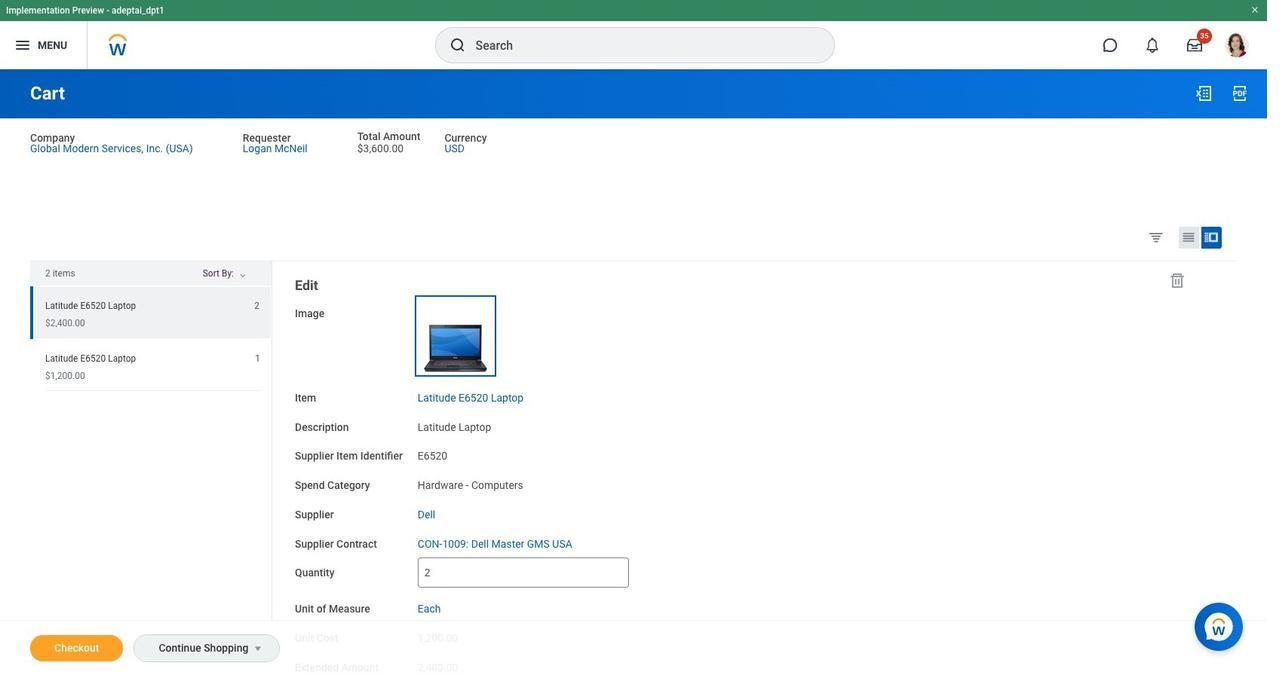 Task type: describe. For each thing, give the bounding box(es) containing it.
notifications large image
[[1145, 38, 1160, 53]]

Toggle to List Detail view radio
[[1202, 227, 1222, 249]]

item list list box
[[30, 287, 272, 391]]

e6520.jpg image
[[418, 299, 493, 374]]

inbox large image
[[1187, 38, 1202, 53]]

delete image
[[1168, 271, 1187, 290]]

close environment banner image
[[1251, 5, 1260, 14]]

select to filter grid data image
[[1148, 229, 1165, 245]]

hardware - computers element
[[418, 477, 523, 492]]

caret down image
[[249, 643, 267, 656]]

toggle to grid view image
[[1181, 230, 1196, 245]]

Toggle to Grid view radio
[[1179, 227, 1199, 249]]



Task type: locate. For each thing, give the bounding box(es) containing it.
navigation pane region
[[272, 262, 1205, 676]]

toggle to list detail view image
[[1204, 230, 1219, 245]]

export to excel image
[[1195, 84, 1213, 103]]

none text field inside navigation pane region
[[418, 559, 629, 589]]

region
[[30, 262, 272, 676]]

None text field
[[418, 559, 629, 589]]

banner
[[0, 0, 1267, 69]]

justify image
[[14, 36, 32, 54]]

main content
[[0, 69, 1267, 676]]

search image
[[448, 36, 467, 54]]

arrow down image
[[252, 270, 270, 280]]

chevron down image
[[234, 273, 252, 284]]

profile logan mcneil image
[[1225, 33, 1249, 60]]

Search Workday  search field
[[476, 29, 803, 62]]

option group
[[1145, 226, 1233, 252]]

view printable version (pdf) image
[[1231, 84, 1249, 103]]



Task type: vqa. For each thing, say whether or not it's contained in the screenshot.
banner
yes



